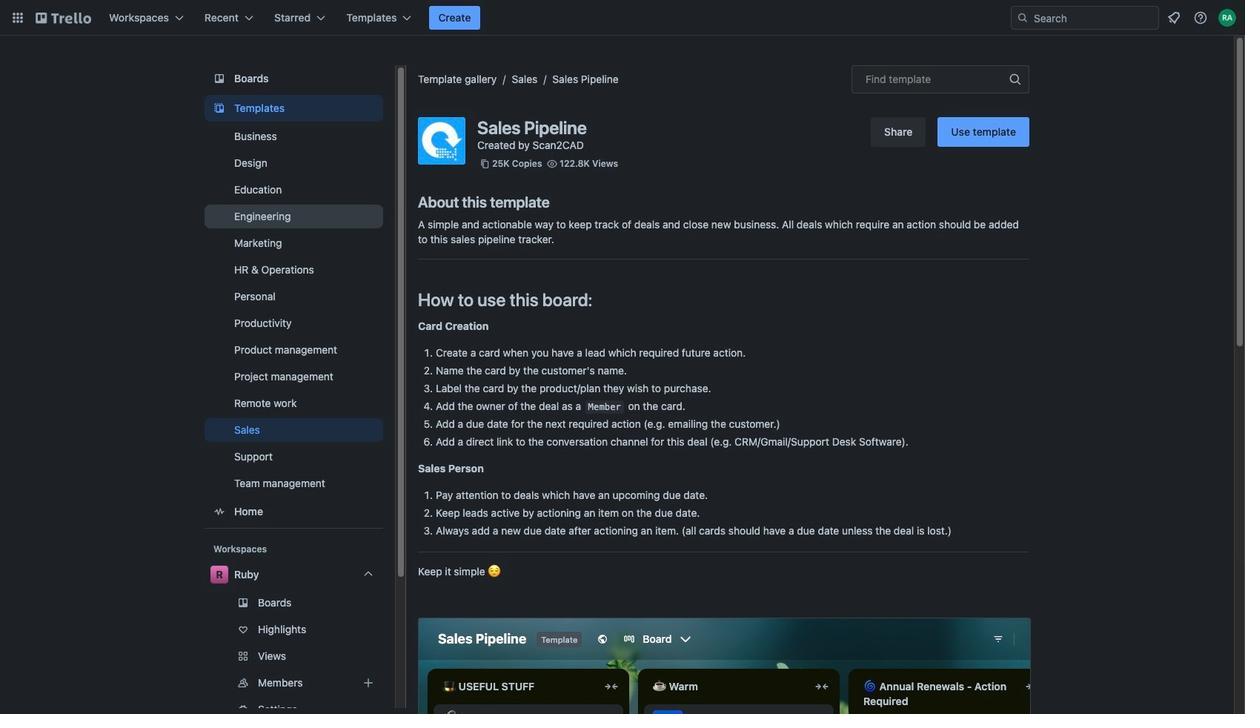 Task type: locate. For each thing, give the bounding box(es) containing it.
1 vertical spatial forward image
[[380, 701, 398, 714]]

ruby anderson (rubyanderson7) image
[[1219, 9, 1237, 27]]

scan2cad image
[[418, 117, 466, 165]]

forward image down forward image
[[380, 701, 398, 714]]

0 notifications image
[[1166, 9, 1184, 27]]

template board image
[[211, 99, 228, 117]]

forward image up forward image
[[380, 647, 398, 665]]

back to home image
[[36, 6, 91, 30]]

add image
[[360, 674, 377, 692]]

forward image
[[380, 674, 398, 692]]

None field
[[852, 65, 1030, 93]]

board image
[[211, 70, 228, 88]]

Search field
[[1029, 7, 1159, 28]]

0 vertical spatial forward image
[[380, 647, 398, 665]]

forward image
[[380, 647, 398, 665], [380, 701, 398, 714]]



Task type: describe. For each thing, give the bounding box(es) containing it.
search image
[[1017, 12, 1029, 24]]

1 forward image from the top
[[380, 647, 398, 665]]

primary element
[[0, 0, 1246, 36]]

home image
[[211, 503, 228, 521]]

open information menu image
[[1194, 10, 1209, 25]]

2 forward image from the top
[[380, 701, 398, 714]]



Task type: vqa. For each thing, say whether or not it's contained in the screenshot.
and
no



